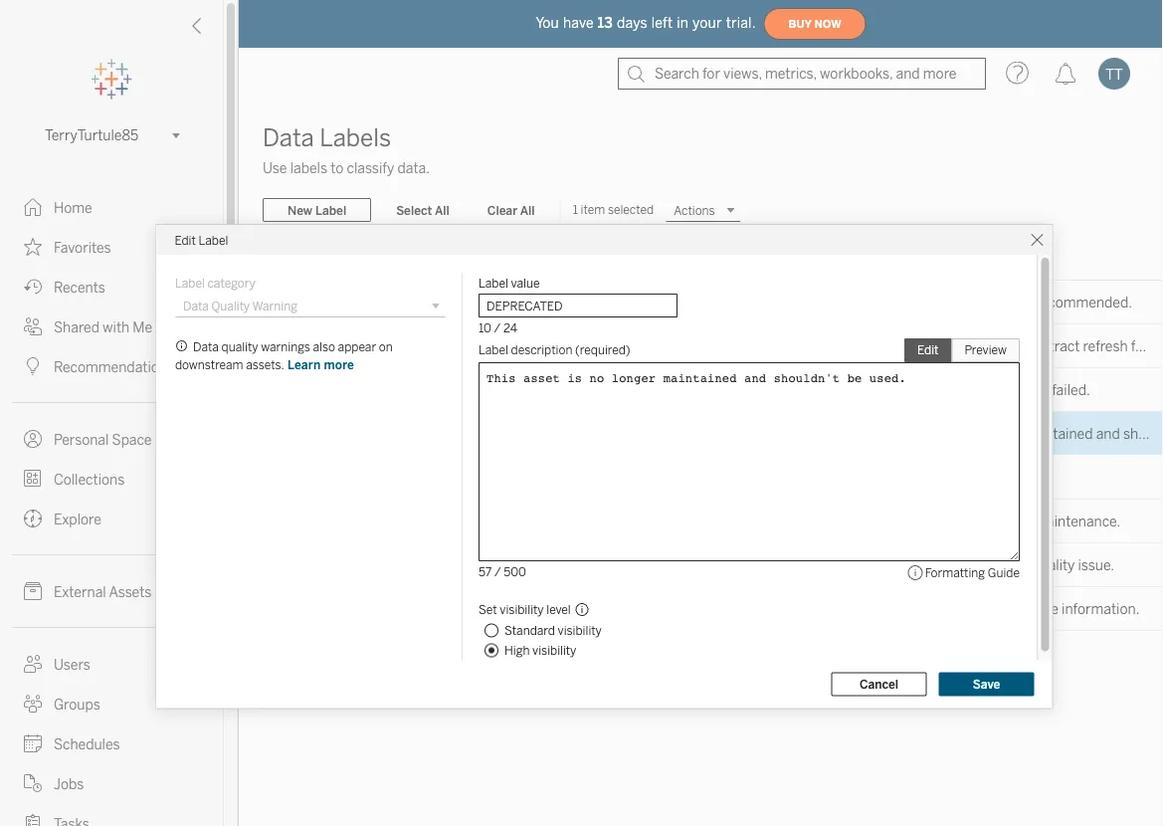 Task type: vqa. For each thing, say whether or not it's contained in the screenshot.
The Started.
no



Task type: locate. For each thing, give the bounding box(es) containing it.
guide
[[988, 566, 1020, 580]]

set
[[478, 603, 497, 617]]

1 horizontal spatial refresh
[[591, 337, 632, 351]]

1 this from the top
[[878, 294, 905, 311]]

warning - extract refresh failed
[[301, 338, 496, 354]]

data inside data labels use labels to classify data.
[[263, 124, 314, 152]]

asset left outdated.
[[908, 469, 943, 486]]

and left should
[[1097, 426, 1121, 442]]

1 horizontal spatial edit
[[918, 343, 939, 357]]

recents
[[54, 279, 105, 296]]

1 vertical spatial -
[[357, 382, 362, 398]]

high
[[504, 643, 530, 658]]

1 vertical spatial recent
[[984, 382, 1025, 398]]

data quality warnings also appear on downstream assets.
[[175, 340, 393, 372]]

flow run failed
[[549, 380, 632, 395]]

5 asset from the top
[[908, 557, 943, 573]]

row group
[[239, 281, 1164, 631]]

6 this from the top
[[878, 513, 905, 530]]

label for label category
[[175, 276, 205, 290]]

label left value
[[478, 276, 508, 290]]

3 row from the top
[[239, 544, 1164, 587]]

buy
[[789, 18, 812, 30]]

this flow's most recent run failed.
[[878, 382, 1091, 398]]

edit up label category
[[175, 233, 196, 247]]

- left the on
[[357, 338, 362, 354]]

recommendations
[[54, 359, 174, 375]]

this left the flow's
[[878, 382, 905, 398]]

1 all from the left
[[435, 203, 450, 217]]

on
[[379, 340, 393, 354]]

0 vertical spatial -
[[357, 338, 362, 354]]

trial.
[[726, 15, 756, 31]]

is left no
[[946, 426, 956, 442]]

users link
[[0, 644, 223, 684]]

3 this from the top
[[878, 382, 905, 398]]

extract up warning - flow run failed
[[365, 338, 410, 354]]

row
[[239, 325, 1164, 368], [239, 368, 1164, 412], [239, 544, 1164, 587]]

1 vertical spatial data
[[183, 298, 208, 313]]

1 vertical spatial quality
[[1033, 557, 1076, 573]]

visibility right "set"
[[500, 603, 544, 617]]

3 is from the top
[[946, 469, 956, 486]]

sensitive data
[[549, 599, 629, 614]]

this
[[878, 294, 905, 311], [878, 338, 905, 354], [878, 382, 905, 398], [878, 426, 905, 442], [878, 469, 905, 486], [878, 513, 905, 530], [878, 557, 905, 573], [878, 601, 905, 617]]

certified
[[549, 293, 598, 307]]

data labels use labels to classify data.
[[263, 124, 430, 176]]

run
[[578, 380, 597, 395], [397, 382, 419, 398], [1028, 382, 1049, 398]]

1 asset from the top
[[908, 294, 943, 311]]

downstream
[[175, 358, 243, 372]]

flow
[[549, 380, 575, 395], [365, 382, 394, 398]]

this for this asset is undergoing maintenance.
[[878, 513, 905, 530]]

this inside this asset is outdated. row
[[878, 469, 905, 486]]

warning inside dropdown button
[[252, 298, 297, 313]]

- down appear
[[357, 382, 362, 398]]

row group containing this asset is trusted and recommended.
[[239, 281, 1164, 631]]

this left information icon
[[878, 557, 905, 573]]

cancel button
[[832, 673, 927, 696]]

groups link
[[0, 684, 223, 724]]

2 - from the top
[[357, 382, 362, 398]]

7 this from the top
[[878, 557, 905, 573]]

outdated.
[[959, 469, 1021, 486]]

jobs
[[54, 776, 84, 793]]

now
[[815, 18, 842, 30]]

is left outdated.
[[946, 469, 956, 486]]

this inside this asset is no longer maintained and should row
[[878, 426, 905, 442]]

row containing warning - flow run failed
[[239, 368, 1164, 412]]

visibility
[[774, 254, 823, 268]]

/ right 57
[[494, 565, 501, 579]]

edit inside option group
[[918, 343, 939, 357]]

general
[[982, 557, 1030, 573]]

data
[[263, 124, 314, 152], [183, 298, 208, 313], [193, 340, 218, 354]]

select all
[[396, 203, 450, 217]]

most right 'asset's'
[[956, 338, 989, 354]]

asset down this asset is outdated.
[[908, 513, 943, 530]]

external assets link
[[0, 571, 223, 611]]

issue.
[[1079, 557, 1115, 573]]

this left outdated.
[[878, 469, 905, 486]]

data up use at the top left of page
[[263, 124, 314, 152]]

asset inside 'row'
[[908, 513, 943, 530]]

visibility down sensitive in the bottom of the page
[[558, 623, 602, 638]]

label for label value
[[478, 276, 508, 290]]

preview
[[965, 343, 1007, 357]]

have
[[563, 15, 594, 31]]

asset for a
[[908, 557, 943, 573]]

warning up warnings on the left top
[[252, 298, 297, 313]]

2 asset from the top
[[908, 426, 943, 442]]

warning down learn more
[[301, 382, 353, 398]]

undergoing
[[959, 513, 1032, 530]]

main navigation. press the up and down arrow keys to access links. element
[[0, 187, 223, 826]]

recommended.
[[1036, 294, 1133, 311]]

collections
[[54, 471, 125, 488]]

this inside this asset contains sensitive information. row
[[878, 601, 905, 617]]

is for undergoing
[[946, 513, 956, 530]]

shared with me
[[54, 319, 153, 336]]

refresh right extract
[[1084, 338, 1129, 354]]

run left failed.
[[1028, 382, 1049, 398]]

2 / from the top
[[494, 565, 501, 579]]

this asset contains sensitive information. row
[[239, 587, 1164, 631]]

/ for 57
[[494, 565, 501, 579]]

asset down description
[[908, 294, 943, 311]]

0 vertical spatial recent
[[992, 338, 1033, 354]]

label category
[[175, 276, 255, 290]]

refresh up flow run failed on the top of the page
[[591, 337, 632, 351]]

0 horizontal spatial and
[[1009, 294, 1033, 311]]

data down label category
[[183, 298, 208, 313]]

all for clear all
[[520, 203, 535, 217]]

recent down this asset is trusted and recommended.
[[992, 338, 1033, 354]]

formatting guide
[[925, 566, 1020, 580]]

cancel
[[860, 677, 899, 692]]

custom label dialog info tooltip image
[[175, 340, 189, 353]]

shared
[[54, 319, 100, 336]]

asset
[[908, 294, 943, 311], [908, 426, 943, 442], [908, 469, 943, 486], [908, 513, 943, 530], [908, 557, 943, 573], [908, 601, 943, 617]]

jobs link
[[0, 764, 223, 803]]

this inside this asset is undergoing maintenance. 'row'
[[878, 513, 905, 530]]

value
[[511, 276, 540, 290]]

extract
[[547, 337, 588, 351], [365, 338, 410, 354]]

is inside the this asset is trusted and recommended. row
[[946, 294, 956, 311]]

0 vertical spatial visibility
[[500, 603, 544, 617]]

asset for outdated.
[[908, 469, 943, 486]]

this for this flow's most recent run failed.
[[878, 382, 905, 398]]

0 horizontal spatial all
[[435, 203, 450, 217]]

1 vertical spatial visibility
[[558, 623, 602, 638]]

clear all button
[[475, 198, 548, 222]]

use
[[263, 160, 287, 176]]

0 horizontal spatial run
[[397, 382, 419, 398]]

0 vertical spatial /
[[494, 321, 500, 335]]

2 all from the left
[[520, 203, 535, 217]]

all right select
[[435, 203, 450, 217]]

trusted
[[959, 294, 1006, 311]]

is down this asset is outdated.
[[946, 513, 956, 530]]

1 - from the top
[[357, 338, 362, 354]]

(required)
[[575, 343, 630, 357]]

asset for trusted
[[908, 294, 943, 311]]

this down description
[[878, 294, 905, 311]]

a
[[972, 557, 979, 573]]

this up cancel button on the right bottom of the page
[[878, 601, 905, 617]]

2 this from the top
[[878, 338, 905, 354]]

warning for warning - flow run failed
[[301, 382, 353, 398]]

select all button
[[383, 198, 463, 222]]

label right new
[[316, 203, 347, 217]]

extract down label value 'text field' on the top of the page
[[547, 337, 588, 351]]

- for flow
[[357, 382, 362, 398]]

edit for edit
[[918, 343, 939, 357]]

2 vertical spatial standard
[[504, 623, 555, 638]]

label description (required)
[[478, 343, 630, 357]]

row up set visibility level option group on the bottom
[[239, 544, 1164, 587]]

0 horizontal spatial refresh
[[414, 338, 458, 354]]

save
[[974, 677, 1001, 692]]

4 asset from the top
[[908, 513, 943, 530]]

edit up the flow's
[[918, 343, 939, 357]]

1 vertical spatial /
[[494, 565, 501, 579]]

visibility for set
[[500, 603, 544, 617]]

row containing standard
[[239, 544, 1164, 587]]

is inside this asset is undergoing maintenance. 'row'
[[946, 513, 956, 530]]

this asset's most recent extract refresh failed
[[878, 338, 1164, 354]]

flow down the on
[[365, 382, 394, 398]]

label left category
[[175, 276, 205, 290]]

1
[[573, 203, 578, 217]]

asset for undergoing
[[908, 513, 943, 530]]

failed down the 10
[[462, 338, 496, 354]]

data inside data quality warnings also appear on downstream assets.
[[193, 340, 218, 354]]

1 row from the top
[[239, 325, 1164, 368]]

0 vertical spatial quality
[[221, 340, 258, 354]]

is inside this asset is outdated. row
[[946, 469, 956, 486]]

category
[[207, 276, 255, 290]]

extract refresh failed
[[547, 337, 666, 351]]

all right clear
[[520, 203, 535, 217]]

asset left has on the bottom
[[908, 557, 943, 573]]

run down warning - extract refresh failed
[[397, 382, 419, 398]]

1 vertical spatial edit
[[918, 343, 939, 357]]

edit for edit label
[[175, 233, 196, 247]]

this asset is no longer maintained and should
[[878, 426, 1164, 442]]

buy now button
[[764, 8, 867, 40]]

57 / 500
[[478, 565, 526, 579]]

/ right the 10
[[494, 321, 500, 335]]

this asset is trusted and recommended. row
[[239, 281, 1164, 325]]

1 horizontal spatial all
[[520, 203, 535, 217]]

refresh right the on
[[414, 338, 458, 354]]

0 horizontal spatial edit
[[175, 233, 196, 247]]

extract
[[1036, 338, 1081, 354]]

schedules
[[54, 736, 120, 753]]

favorites
[[54, 239, 111, 256]]

description
[[511, 343, 572, 357]]

quality left issue.
[[1033, 557, 1076, 573]]

more
[[324, 358, 354, 372]]

2 vertical spatial data
[[193, 340, 218, 354]]

row up this asset is no longer maintained and should row
[[239, 325, 1164, 368]]

home link
[[0, 187, 223, 227]]

explore link
[[0, 499, 223, 539]]

2 horizontal spatial run
[[1028, 382, 1049, 398]]

1 horizontal spatial and
[[1097, 426, 1121, 442]]

is left trusted
[[946, 294, 956, 311]]

run down (required)
[[578, 380, 597, 395]]

warning up sensitive in the bottom of the page
[[549, 556, 596, 570]]

0 horizontal spatial flow
[[365, 382, 394, 398]]

cell
[[239, 412, 289, 456], [510, 412, 688, 456], [688, 412, 762, 456], [762, 412, 866, 456]]

grid
[[239, 243, 1164, 826]]

quality up assets.
[[221, 340, 258, 354]]

data for labels
[[263, 124, 314, 152]]

recommendations link
[[0, 346, 223, 386]]

4 is from the top
[[946, 513, 956, 530]]

is for no
[[946, 426, 956, 442]]

visibility right high
[[532, 643, 576, 658]]

edit
[[175, 233, 196, 247], [918, 343, 939, 357]]

4 this from the top
[[878, 426, 905, 442]]

0 vertical spatial data
[[263, 124, 314, 152]]

failed right (required)
[[635, 337, 666, 351]]

this up this asset is outdated.
[[878, 426, 905, 442]]

users
[[54, 657, 90, 673]]

label for label description (required)
[[478, 343, 508, 357]]

warning up learn more link
[[301, 338, 353, 354]]

most right the flow's
[[948, 382, 981, 398]]

data inside the data quality warning dropdown button
[[183, 298, 208, 313]]

and right trusted
[[1009, 294, 1033, 311]]

personal space
[[54, 432, 152, 448]]

1 vertical spatial most
[[948, 382, 981, 398]]

data up downstream
[[193, 340, 218, 354]]

this left 'asset's'
[[878, 338, 905, 354]]

me
[[133, 319, 153, 336]]

/ for 10
[[494, 321, 500, 335]]

1 / from the top
[[494, 321, 500, 335]]

is inside this asset is no longer maintained and should row
[[946, 426, 956, 442]]

refresh
[[591, 337, 632, 351], [414, 338, 458, 354], [1084, 338, 1129, 354]]

this down this asset is outdated.
[[878, 513, 905, 530]]

also
[[313, 340, 335, 354]]

space
[[112, 432, 152, 448]]

quality
[[221, 340, 258, 354], [1033, 557, 1076, 573]]

with
[[103, 319, 130, 336]]

1 horizontal spatial flow
[[549, 380, 575, 395]]

learn more link
[[286, 357, 355, 373]]

navigation panel element
[[0, 60, 223, 826]]

3 cell from the left
[[688, 412, 762, 456]]

asset left no
[[908, 426, 943, 442]]

recent down preview
[[984, 382, 1025, 398]]

2 is from the top
[[946, 426, 956, 442]]

this for this asset is trusted and recommended.
[[878, 294, 905, 311]]

6 asset from the top
[[908, 601, 943, 617]]

most
[[956, 338, 989, 354], [948, 382, 981, 398]]

5 this from the top
[[878, 469, 905, 486]]

label down 10 / 24
[[478, 343, 508, 357]]

flow down label description (required)
[[549, 380, 575, 395]]

2 horizontal spatial refresh
[[1084, 338, 1129, 354]]

row up this asset is outdated. row
[[239, 368, 1164, 412]]

8 this from the top
[[878, 601, 905, 617]]

1 is from the top
[[946, 294, 956, 311]]

3 asset from the top
[[908, 469, 943, 486]]

this inside row
[[878, 294, 905, 311]]

0 vertical spatial most
[[956, 338, 989, 354]]

1 horizontal spatial run
[[578, 380, 597, 395]]

all
[[435, 203, 450, 217], [520, 203, 535, 217]]

editor mode option group
[[905, 339, 1020, 362]]

0 vertical spatial edit
[[175, 233, 196, 247]]

0 horizontal spatial quality
[[221, 340, 258, 354]]

data for quality
[[193, 340, 218, 354]]

asset down information icon
[[908, 601, 943, 617]]

2 row from the top
[[239, 368, 1164, 412]]



Task type: describe. For each thing, give the bounding box(es) containing it.
warning - flow run failed
[[301, 382, 457, 398]]

appear
[[338, 340, 376, 354]]

this asset is undergoing maintenance. row
[[239, 500, 1164, 544]]

asset for sensitive
[[908, 601, 943, 617]]

this asset is outdated.
[[878, 469, 1021, 486]]

Label description (required) text field
[[478, 362, 1020, 562]]

500
[[504, 565, 526, 579]]

has
[[946, 557, 968, 573]]

personal
[[54, 432, 109, 448]]

0 vertical spatial standard
[[774, 382, 833, 398]]

flow's
[[908, 382, 945, 398]]

4 cell from the left
[[762, 412, 866, 456]]

clear
[[488, 203, 518, 217]]

buy now
[[789, 18, 842, 30]]

data quality warning
[[183, 298, 297, 313]]

asset for no
[[908, 426, 943, 442]]

quality inside data quality warnings also appear on downstream assets.
[[221, 340, 258, 354]]

edit label
[[175, 233, 228, 247]]

set visibility level
[[478, 603, 571, 617]]

Label value text field
[[478, 294, 678, 318]]

to
[[331, 160, 344, 176]]

label value
[[478, 276, 540, 290]]

grid containing this asset is trusted and recommended.
[[239, 243, 1164, 826]]

standard inside standard visibility high visibility
[[504, 623, 555, 638]]

10 / 24
[[478, 321, 517, 335]]

data.
[[398, 160, 430, 176]]

is for trusted
[[946, 294, 956, 311]]

labels
[[320, 124, 391, 152]]

labels
[[290, 160, 328, 176]]

personal space link
[[0, 419, 223, 459]]

2 vertical spatial visibility
[[532, 643, 576, 658]]

row containing warning - extract refresh failed
[[239, 325, 1164, 368]]

maintained
[[1022, 426, 1094, 442]]

1 horizontal spatial extract
[[547, 337, 588, 351]]

warning for warning
[[549, 556, 596, 570]]

this asset contains sensitive information.
[[878, 601, 1140, 617]]

external assets
[[54, 584, 152, 600]]

external
[[54, 584, 106, 600]]

this for this asset is outdated.
[[878, 469, 905, 486]]

schedules link
[[0, 724, 223, 764]]

item
[[581, 203, 606, 217]]

this for this asset's most recent extract refresh failed
[[878, 338, 905, 354]]

this asset is no longer maintained and should row
[[239, 412, 1164, 456]]

1 horizontal spatial quality
[[1033, 557, 1076, 573]]

save button
[[939, 673, 1035, 696]]

this asset has a general quality issue.
[[878, 557, 1115, 573]]

label inside new label button
[[316, 203, 347, 217]]

data for quality
[[183, 298, 208, 313]]

24
[[503, 321, 517, 335]]

13
[[598, 15, 613, 31]]

left
[[652, 15, 673, 31]]

contains
[[946, 601, 1000, 617]]

should
[[1124, 426, 1164, 442]]

sensitive
[[549, 599, 601, 614]]

is for outdated.
[[946, 469, 956, 486]]

in
[[677, 15, 689, 31]]

learn more
[[287, 358, 354, 372]]

label up label category
[[199, 233, 228, 247]]

select
[[396, 203, 432, 217]]

new label button
[[263, 198, 372, 222]]

1 item selected
[[573, 203, 654, 217]]

2 cell from the left
[[510, 412, 688, 456]]

actions
[[703, 254, 746, 268]]

recent for extract
[[992, 338, 1033, 354]]

1 vertical spatial and
[[1097, 426, 1121, 442]]

asset's
[[908, 338, 953, 354]]

this asset is undergoing maintenance.
[[878, 513, 1121, 530]]

no
[[959, 426, 975, 442]]

this asset is trusted and recommended.
[[878, 294, 1133, 311]]

formatting
[[925, 566, 985, 580]]

longer
[[979, 426, 1019, 442]]

you have 13 days left in your trial.
[[536, 15, 756, 31]]

failed down warning - extract refresh failed
[[422, 382, 457, 398]]

0 vertical spatial and
[[1009, 294, 1033, 311]]

- for extract
[[357, 338, 362, 354]]

most for asset's
[[956, 338, 989, 354]]

warnings
[[261, 340, 310, 354]]

1 vertical spatial standard
[[774, 557, 833, 573]]

information.
[[1062, 601, 1140, 617]]

description
[[878, 254, 944, 268]]

this for this asset has a general quality issue.
[[878, 557, 905, 573]]

warning for warning - extract refresh failed
[[301, 338, 353, 354]]

recents link
[[0, 267, 223, 307]]

selected
[[608, 203, 654, 217]]

value
[[522, 254, 553, 268]]

failed down (required)
[[600, 380, 632, 395]]

visibility for standard
[[558, 623, 602, 638]]

your
[[693, 15, 722, 31]]

this asset is outdated. row
[[239, 456, 1164, 500]]

information image
[[907, 565, 925, 582]]

maintenance.
[[1035, 513, 1121, 530]]

clear all
[[488, 203, 535, 217]]

set visibility level option group
[[478, 598, 1020, 661]]

classify
[[347, 160, 395, 176]]

assets
[[109, 584, 152, 600]]

all for select all
[[435, 203, 450, 217]]

failed down recommended.
[[1132, 338, 1164, 354]]

quality
[[211, 298, 250, 313]]

0 horizontal spatial extract
[[365, 338, 410, 354]]

edit label dialog
[[157, 225, 1053, 708]]

1 cell from the left
[[239, 412, 289, 456]]

this for this asset contains sensitive information.
[[878, 601, 905, 617]]

new label
[[288, 203, 347, 217]]

level
[[546, 603, 571, 617]]

data quality warning button
[[175, 294, 446, 318]]

recent for run
[[984, 382, 1025, 398]]

this for this asset is no longer maintained and should
[[878, 426, 905, 442]]

most for flow's
[[948, 382, 981, 398]]

explore
[[54, 511, 101, 528]]

data
[[604, 599, 629, 614]]

shared with me link
[[0, 307, 223, 346]]

assets.
[[246, 358, 284, 372]]

home
[[54, 200, 92, 216]]



